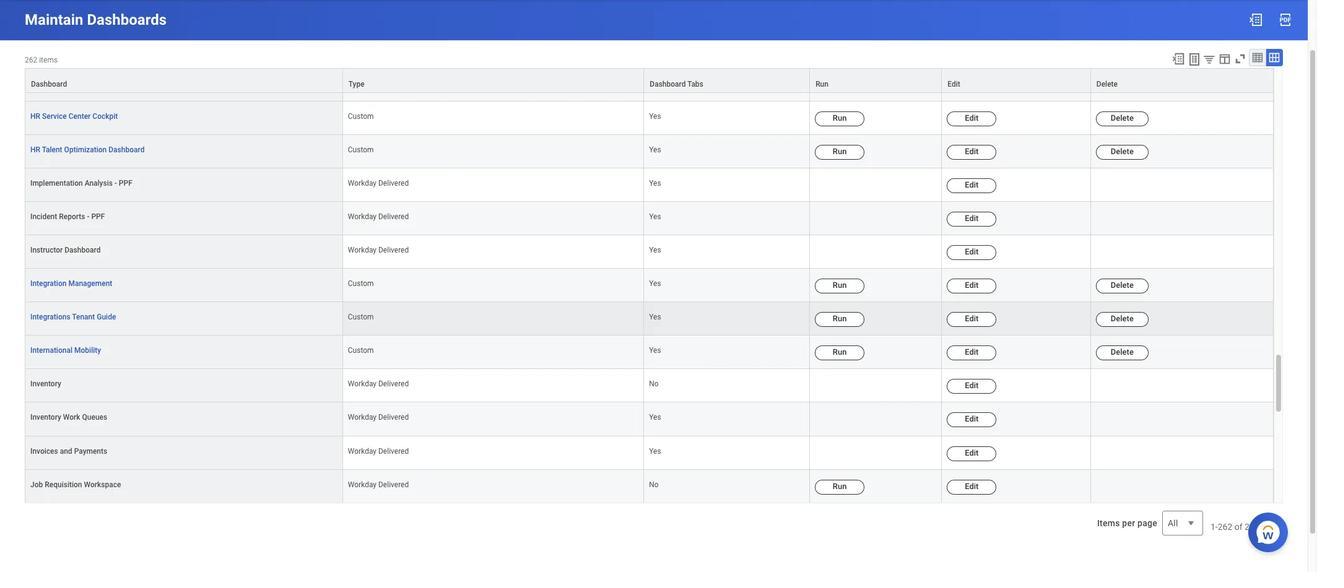 Task type: describe. For each thing, give the bounding box(es) containing it.
3 no from the top
[[649, 481, 659, 489]]

delivered for instructor dashboard
[[379, 246, 409, 255]]

workday for implementation analysis - ppf
[[348, 179, 377, 188]]

run for sixth run button from the bottom
[[833, 113, 847, 123]]

management
[[68, 280, 112, 288]]

workday delivered for inventory work queues
[[348, 414, 409, 422]]

workday delivered for invoices and payments
[[348, 447, 409, 456]]

dashboard tabs button
[[645, 69, 810, 92]]

1 edit row from the top
[[25, 168, 1274, 202]]

8 edit button from the top
[[947, 346, 997, 361]]

6 edit row from the top
[[25, 436, 1274, 470]]

queues
[[82, 414, 107, 422]]

workday delivered for implementation analysis - ppf
[[348, 179, 409, 188]]

delete button for integrations tenant guide
[[1096, 312, 1149, 327]]

run for run button corresponding to hr talent optimization dashboard
[[833, 147, 847, 156]]

implementation analysis - ppf
[[30, 179, 132, 188]]

integration
[[30, 280, 67, 288]]

5 edit row from the top
[[25, 403, 1274, 436]]

workday for job requisition workspace
[[348, 481, 377, 489]]

workday for instructor dashboard
[[348, 246, 377, 255]]

invoices and payments element
[[30, 445, 107, 456]]

12 edit button from the top
[[947, 480, 997, 495]]

talent
[[42, 145, 62, 154]]

run button for hr talent optimization dashboard
[[815, 145, 865, 160]]

mobility
[[74, 347, 101, 355]]

guide
[[97, 313, 116, 322]]

cockpit
[[92, 112, 118, 121]]

run button
[[810, 69, 942, 92]]

job
[[30, 481, 43, 489]]

international
[[30, 347, 72, 355]]

ppf for incident reports - ppf
[[91, 213, 105, 221]]

job requisition workspace element
[[30, 478, 121, 489]]

dashboard tabs
[[650, 80, 704, 89]]

- for analysis
[[115, 179, 117, 188]]

1-262 of 262 items
[[1211, 522, 1284, 532]]

dashboard button
[[25, 69, 342, 92]]

inventory for inventory work queues
[[30, 414, 61, 422]]

table image
[[1252, 51, 1264, 64]]

integrations tenant guide
[[30, 313, 116, 322]]

incident reports - ppf element
[[30, 210, 105, 221]]

maintain dashboards main content
[[0, 0, 1308, 572]]

run button for integration management
[[815, 279, 865, 294]]

1 horizontal spatial 262
[[1218, 522, 1233, 532]]

items per page element
[[1096, 504, 1204, 543]]

tenant
[[72, 313, 95, 322]]

hr operations & compliance link
[[30, 76, 127, 87]]

dashboard inside dashboard tabs popup button
[[650, 80, 686, 89]]

inventory element
[[30, 378, 61, 389]]

integration management link
[[30, 277, 112, 288]]

delete button for integration management
[[1096, 279, 1149, 294]]

service
[[42, 112, 67, 121]]

requisition
[[45, 481, 82, 489]]

hr service center cockpit link
[[30, 110, 118, 121]]

inventory work queues
[[30, 414, 107, 422]]

4 edit row from the top
[[25, 369, 1274, 403]]

inventory work queues element
[[30, 411, 107, 422]]

optimization
[[64, 145, 107, 154]]

export to excel image
[[1249, 12, 1264, 27]]

operations
[[42, 78, 79, 87]]

9 edit button from the top
[[947, 379, 997, 394]]

and
[[60, 447, 72, 456]]

analysis
[[85, 179, 113, 188]]

6 row from the top
[[25, 336, 1274, 369]]

workday for incident reports - ppf
[[348, 213, 377, 221]]

4 workday from the top
[[348, 380, 377, 389]]

maintain
[[25, 11, 83, 28]]

hr service center cockpit
[[30, 112, 118, 121]]

7 row from the top
[[25, 470, 1274, 504]]

5 yes from the top
[[649, 246, 661, 255]]

type button
[[343, 69, 644, 92]]

implementation
[[30, 179, 83, 188]]

run for run button corresponding to integration management
[[833, 281, 847, 290]]

4 delivered from the top
[[379, 380, 409, 389]]

international mobility
[[30, 347, 101, 355]]

custom inside delete 'row'
[[348, 78, 374, 87]]

custom for hr service center cockpit
[[348, 112, 374, 121]]

5 row from the top
[[25, 302, 1274, 336]]

integrations tenant guide link
[[30, 311, 116, 322]]

dashboards
[[87, 11, 167, 28]]

hr for hr operations & compliance
[[30, 78, 40, 87]]

workday for invoices and payments
[[348, 447, 377, 456]]

instructor dashboard element
[[30, 244, 101, 255]]

international mobility link
[[30, 344, 101, 355]]

expand table image
[[1269, 51, 1281, 64]]

4 edit button from the top
[[947, 212, 997, 227]]

of
[[1235, 522, 1243, 532]]

integrations
[[30, 313, 70, 322]]

delete inside popup button
[[1097, 80, 1118, 89]]

2 yes from the top
[[649, 145, 661, 154]]

5 edit button from the top
[[947, 245, 997, 260]]

hr for hr service center cockpit
[[30, 112, 40, 121]]

0 horizontal spatial 262
[[25, 56, 37, 64]]

4 yes from the top
[[649, 213, 661, 221]]

3 edit row from the top
[[25, 235, 1274, 269]]



Task type: vqa. For each thing, say whether or not it's contained in the screenshot.
6th Workday Delivered from the bottom of the the 'Maintain Dashboards' main content
yes



Task type: locate. For each thing, give the bounding box(es) containing it.
cell
[[810, 168, 943, 202], [1091, 168, 1274, 202], [810, 202, 943, 235], [1091, 202, 1274, 235], [810, 235, 943, 269], [1091, 235, 1274, 269], [810, 369, 943, 403], [1091, 369, 1274, 403], [810, 403, 943, 436], [1091, 403, 1274, 436], [810, 436, 943, 470], [1091, 436, 1274, 470], [1091, 470, 1274, 504]]

3 custom from the top
[[348, 145, 374, 154]]

dashboard down 262 items
[[31, 80, 67, 89]]

0 horizontal spatial -
[[87, 213, 89, 221]]

items inside status
[[1262, 522, 1284, 532]]

maintain dashboards
[[25, 11, 167, 28]]

instructor dashboard
[[30, 246, 101, 255]]

2 edit button from the top
[[947, 145, 997, 160]]

items up operations
[[39, 56, 58, 64]]

11 edit button from the top
[[947, 446, 997, 461]]

incident reports - ppf
[[30, 213, 105, 221]]

3 hr from the top
[[30, 145, 40, 154]]

custom
[[348, 78, 374, 87], [348, 112, 374, 121], [348, 145, 374, 154], [348, 280, 374, 288], [348, 313, 374, 322], [348, 347, 374, 355]]

custom for integrations tenant guide
[[348, 313, 374, 322]]

262 left of
[[1218, 522, 1233, 532]]

3 workday from the top
[[348, 246, 377, 255]]

2 hr from the top
[[30, 112, 40, 121]]

0 horizontal spatial ppf
[[91, 213, 105, 221]]

implementation analysis - ppf element
[[30, 177, 132, 188]]

1 custom from the top
[[348, 78, 374, 87]]

workspace
[[84, 481, 121, 489]]

9 yes from the top
[[649, 414, 661, 422]]

no inside delete 'row'
[[649, 78, 659, 87]]

run button for integrations tenant guide
[[815, 312, 865, 327]]

0 vertical spatial items
[[39, 56, 58, 64]]

hr talent optimization dashboard link
[[30, 143, 145, 154]]

hr talent optimization dashboard
[[30, 145, 145, 154]]

1 horizontal spatial -
[[115, 179, 117, 188]]

items right of
[[1262, 522, 1284, 532]]

center
[[69, 112, 91, 121]]

7 delivered from the top
[[379, 481, 409, 489]]

3 workday delivered from the top
[[348, 246, 409, 255]]

ppf
[[119, 179, 132, 188], [91, 213, 105, 221]]

6 workday delivered from the top
[[348, 447, 409, 456]]

1 yes from the top
[[649, 112, 661, 121]]

4 row from the top
[[25, 269, 1274, 302]]

4 delete button from the top
[[1096, 279, 1149, 294]]

262
[[25, 56, 37, 64], [1218, 522, 1233, 532], [1245, 522, 1260, 532]]

- inside "element"
[[87, 213, 89, 221]]

2 workday from the top
[[348, 213, 377, 221]]

inventory
[[30, 380, 61, 389], [30, 414, 61, 422]]

workday delivered for job requisition workspace
[[348, 481, 409, 489]]

hr for hr talent optimization dashboard
[[30, 145, 40, 154]]

1 vertical spatial ppf
[[91, 213, 105, 221]]

10 yes from the top
[[649, 447, 661, 456]]

delete button inside 'row'
[[1096, 78, 1149, 93]]

&
[[80, 78, 85, 87]]

1 run button from the top
[[815, 111, 865, 126]]

yes
[[649, 112, 661, 121], [649, 145, 661, 154], [649, 179, 661, 188], [649, 213, 661, 221], [649, 246, 661, 255], [649, 280, 661, 288], [649, 313, 661, 322], [649, 347, 661, 355], [649, 414, 661, 422], [649, 447, 661, 456]]

1 delete button from the top
[[1096, 78, 1149, 93]]

delete
[[1111, 80, 1134, 89], [1097, 80, 1118, 89], [1111, 113, 1134, 123], [1111, 147, 1134, 156], [1111, 281, 1134, 290], [1111, 314, 1134, 324], [1111, 348, 1134, 357]]

6 yes from the top
[[649, 280, 661, 288]]

6 custom from the top
[[348, 347, 374, 355]]

2 no from the top
[[649, 380, 659, 389]]

dashboard left tabs
[[650, 80, 686, 89]]

8 yes from the top
[[649, 347, 661, 355]]

delete button for international mobility
[[1096, 346, 1149, 361]]

ppf for implementation analysis - ppf
[[119, 179, 132, 188]]

delivered for implementation analysis - ppf
[[379, 179, 409, 188]]

hr
[[30, 78, 40, 87], [30, 112, 40, 121], [30, 145, 40, 154]]

job requisition workspace
[[30, 481, 121, 489]]

dashboard inside instructor dashboard element
[[65, 246, 101, 255]]

6 delivered from the top
[[379, 447, 409, 456]]

run for first run button from the bottom
[[833, 482, 847, 491]]

0 vertical spatial ppf
[[119, 179, 132, 188]]

delivered for job requisition workspace
[[379, 481, 409, 489]]

view printable version (pdf) image
[[1279, 12, 1294, 27]]

0 horizontal spatial items
[[39, 56, 58, 64]]

edit button
[[943, 69, 1091, 92]]

1 no from the top
[[649, 78, 659, 87]]

1 delivered from the top
[[379, 179, 409, 188]]

1 vertical spatial hr
[[30, 112, 40, 121]]

1 inventory from the top
[[30, 380, 61, 389]]

6 edit button from the top
[[947, 279, 997, 294]]

hr inside delete 'row'
[[30, 78, 40, 87]]

5 delivered from the top
[[379, 414, 409, 422]]

custom for integration management
[[348, 280, 374, 288]]

workday inside row
[[348, 481, 377, 489]]

hr down 262 items
[[30, 78, 40, 87]]

5 custom from the top
[[348, 313, 374, 322]]

toolbar
[[1167, 49, 1284, 68]]

1 vertical spatial inventory
[[30, 414, 61, 422]]

0 vertical spatial inventory
[[30, 380, 61, 389]]

ppf right reports
[[91, 213, 105, 221]]

compliance
[[87, 78, 127, 87]]

5 delete button from the top
[[1096, 312, 1149, 327]]

inventory left work
[[30, 414, 61, 422]]

2 custom from the top
[[348, 112, 374, 121]]

2 inventory from the top
[[30, 414, 61, 422]]

hr operations & compliance
[[30, 78, 127, 87]]

3 edit button from the top
[[947, 178, 997, 193]]

delivered for invoices and payments
[[379, 447, 409, 456]]

integration management
[[30, 280, 112, 288]]

per
[[1123, 519, 1136, 529]]

7 workday from the top
[[348, 481, 377, 489]]

262 down maintain
[[25, 56, 37, 64]]

4 run button from the top
[[815, 312, 865, 327]]

6 delete button from the top
[[1096, 346, 1149, 361]]

4 custom from the top
[[348, 280, 374, 288]]

inventory inside inventory work queues element
[[30, 414, 61, 422]]

workday
[[348, 179, 377, 188], [348, 213, 377, 221], [348, 246, 377, 255], [348, 380, 377, 389], [348, 414, 377, 422], [348, 447, 377, 456], [348, 481, 377, 489]]

2 vertical spatial hr
[[30, 145, 40, 154]]

dashboard up integration management link
[[65, 246, 101, 255]]

10 edit button from the top
[[947, 413, 997, 428]]

instructor
[[30, 246, 63, 255]]

dashboard inside hr talent optimization dashboard link
[[109, 145, 145, 154]]

run button for international mobility
[[815, 346, 865, 361]]

delivered for inventory work queues
[[379, 414, 409, 422]]

dashboard
[[31, 80, 67, 89], [650, 80, 686, 89], [109, 145, 145, 154], [65, 246, 101, 255]]

workday for inventory work queues
[[348, 414, 377, 422]]

tabs
[[688, 80, 704, 89]]

- right analysis
[[115, 179, 117, 188]]

6 workday from the top
[[348, 447, 377, 456]]

1 vertical spatial -
[[87, 213, 89, 221]]

2 row from the top
[[25, 101, 1274, 135]]

0 vertical spatial -
[[115, 179, 117, 188]]

ppf inside "element"
[[91, 213, 105, 221]]

export to excel image
[[1172, 52, 1186, 66]]

inventory for inventory element
[[30, 380, 61, 389]]

3 yes from the top
[[649, 179, 661, 188]]

toolbar inside maintain dashboards main content
[[1167, 49, 1284, 68]]

run for run button associated with integrations tenant guide
[[833, 314, 847, 324]]

inventory down international
[[30, 380, 61, 389]]

1-
[[1211, 522, 1218, 532]]

export to worksheets image
[[1188, 52, 1203, 67]]

items
[[1098, 519, 1121, 529]]

7 yes from the top
[[649, 313, 661, 322]]

row
[[25, 68, 1274, 93], [25, 101, 1274, 135], [25, 135, 1274, 168], [25, 269, 1274, 302], [25, 302, 1274, 336], [25, 336, 1274, 369], [25, 470, 1274, 504]]

delete button
[[1096, 78, 1149, 93], [1096, 111, 1149, 126], [1096, 145, 1149, 160], [1096, 279, 1149, 294], [1096, 312, 1149, 327], [1096, 346, 1149, 361]]

run for run popup button
[[816, 80, 829, 89]]

run for run button associated with international mobility
[[833, 348, 847, 357]]

page
[[1138, 519, 1158, 529]]

workday delivered
[[348, 179, 409, 188], [348, 213, 409, 221], [348, 246, 409, 255], [348, 380, 409, 389], [348, 414, 409, 422], [348, 447, 409, 456], [348, 481, 409, 489]]

row containing dashboard
[[25, 68, 1274, 93]]

3 delivered from the top
[[379, 246, 409, 255]]

0 vertical spatial hr
[[30, 78, 40, 87]]

- right reports
[[87, 213, 89, 221]]

no
[[649, 78, 659, 87], [649, 380, 659, 389], [649, 481, 659, 489]]

5 workday from the top
[[348, 414, 377, 422]]

2 edit row from the top
[[25, 202, 1274, 235]]

2 vertical spatial no
[[649, 481, 659, 489]]

1 vertical spatial items
[[1262, 522, 1284, 532]]

2 delivered from the top
[[379, 213, 409, 221]]

reports
[[59, 213, 85, 221]]

262 items
[[25, 56, 58, 64]]

1 workday from the top
[[348, 179, 377, 188]]

1 hr from the top
[[30, 78, 40, 87]]

7 edit button from the top
[[947, 312, 997, 327]]

workday delivered for instructor dashboard
[[348, 246, 409, 255]]

5 workday delivered from the top
[[348, 414, 409, 422]]

7 workday delivered from the top
[[348, 481, 409, 489]]

edit row
[[25, 168, 1274, 202], [25, 202, 1274, 235], [25, 235, 1274, 269], [25, 369, 1274, 403], [25, 403, 1274, 436], [25, 436, 1274, 470]]

hr left service
[[30, 112, 40, 121]]

1 row from the top
[[25, 68, 1274, 93]]

edit inside popup button
[[948, 80, 961, 89]]

262 right of
[[1245, 522, 1260, 532]]

type
[[349, 80, 365, 89]]

click to view/edit grid preferences image
[[1219, 52, 1232, 66]]

incident
[[30, 213, 57, 221]]

dashboard inside dashboard popup button
[[31, 80, 67, 89]]

1 workday delivered from the top
[[348, 179, 409, 188]]

delete button
[[1091, 69, 1274, 92]]

delete row
[[25, 68, 1274, 101]]

edit button
[[947, 111, 997, 126], [947, 145, 997, 160], [947, 178, 997, 193], [947, 212, 997, 227], [947, 245, 997, 260], [947, 279, 997, 294], [947, 312, 997, 327], [947, 346, 997, 361], [947, 379, 997, 394], [947, 413, 997, 428], [947, 446, 997, 461], [947, 480, 997, 495]]

run button
[[815, 111, 865, 126], [815, 145, 865, 160], [815, 279, 865, 294], [815, 312, 865, 327], [815, 346, 865, 361], [815, 480, 865, 495]]

6 run button from the top
[[815, 480, 865, 495]]

3 delete button from the top
[[1096, 145, 1149, 160]]

1 edit button from the top
[[947, 111, 997, 126]]

4 workday delivered from the top
[[348, 380, 409, 389]]

workday delivered for incident reports - ppf
[[348, 213, 409, 221]]

0 vertical spatial no
[[649, 78, 659, 87]]

custom for hr talent optimization dashboard
[[348, 145, 374, 154]]

3 run button from the top
[[815, 279, 865, 294]]

delete button for hr talent optimization dashboard
[[1096, 145, 1149, 160]]

2 delete button from the top
[[1096, 111, 1149, 126]]

1-262 of 262 items status
[[1211, 521, 1284, 533]]

hr left talent
[[30, 145, 40, 154]]

1 vertical spatial no
[[649, 380, 659, 389]]

select to filter grid data image
[[1203, 53, 1217, 66]]

-
[[115, 179, 117, 188], [87, 213, 89, 221]]

payments
[[74, 447, 107, 456]]

dashboard down "cockpit"
[[109, 145, 145, 154]]

items
[[39, 56, 58, 64], [1262, 522, 1284, 532]]

5 run button from the top
[[815, 346, 865, 361]]

- for reports
[[87, 213, 89, 221]]

delivered for incident reports - ppf
[[379, 213, 409, 221]]

delivered
[[379, 179, 409, 188], [379, 213, 409, 221], [379, 246, 409, 255], [379, 380, 409, 389], [379, 414, 409, 422], [379, 447, 409, 456], [379, 481, 409, 489]]

hr inside 'link'
[[30, 112, 40, 121]]

1 horizontal spatial items
[[1262, 522, 1284, 532]]

items per page
[[1098, 519, 1158, 529]]

2 run button from the top
[[815, 145, 865, 160]]

3 row from the top
[[25, 135, 1274, 168]]

ppf right analysis
[[119, 179, 132, 188]]

invoices and payments
[[30, 447, 107, 456]]

invoices
[[30, 447, 58, 456]]

custom for international mobility
[[348, 347, 374, 355]]

work
[[63, 414, 80, 422]]

2 workday delivered from the top
[[348, 213, 409, 221]]

run
[[816, 80, 829, 89], [833, 113, 847, 123], [833, 147, 847, 156], [833, 281, 847, 290], [833, 314, 847, 324], [833, 348, 847, 357], [833, 482, 847, 491]]

run inside popup button
[[816, 80, 829, 89]]

2 horizontal spatial 262
[[1245, 522, 1260, 532]]

delete inside 'row'
[[1111, 80, 1134, 89]]

1 horizontal spatial ppf
[[119, 179, 132, 188]]

fullscreen image
[[1234, 52, 1248, 66]]

edit
[[948, 80, 961, 89], [965, 113, 979, 123], [965, 147, 979, 156], [965, 180, 979, 190], [965, 214, 979, 223], [965, 247, 979, 257], [965, 281, 979, 290], [965, 314, 979, 324], [965, 348, 979, 357], [965, 381, 979, 391], [965, 415, 979, 424], [965, 448, 979, 458], [965, 482, 979, 491]]



